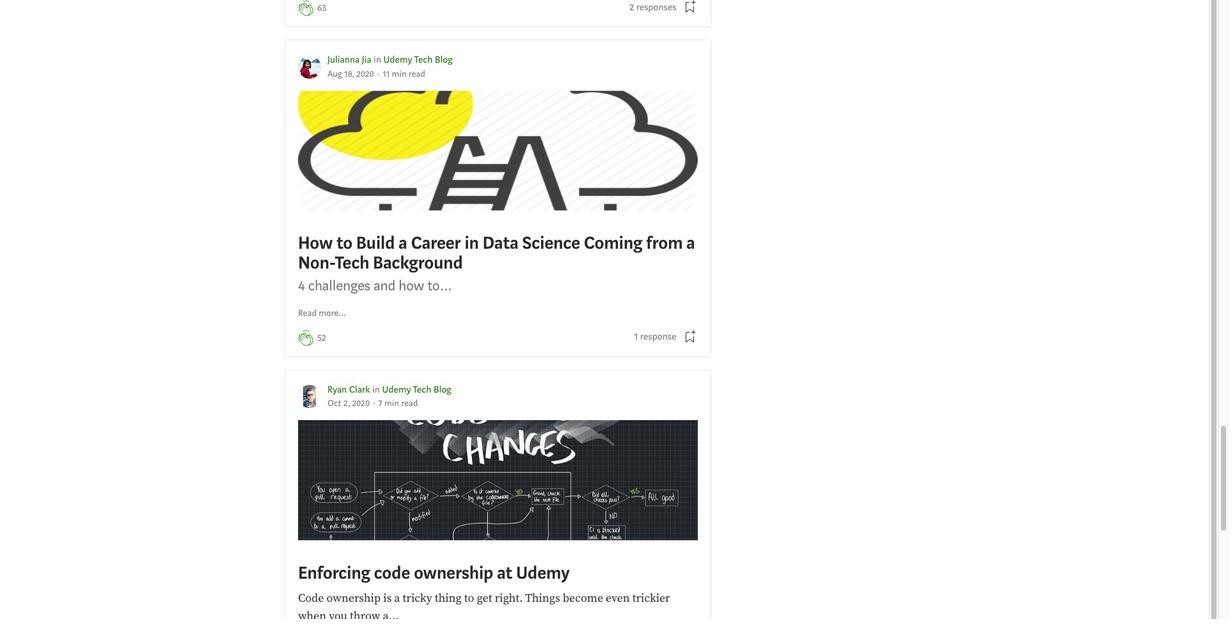 Task type: vqa. For each thing, say whether or not it's contained in the screenshot.
2nd the Read more… link from the bottom of the page
no



Task type: describe. For each thing, give the bounding box(es) containing it.
aug 18, 2020
[[328, 68, 374, 80]]

become
[[563, 591, 604, 606]]

2020 for how to build a career in data science coming from a non-tech background
[[357, 68, 374, 80]]

julianna jia in udemy tech blog
[[328, 54, 453, 66]]

go to the profile of julianna jia image
[[298, 56, 321, 79]]

a for tech
[[399, 232, 407, 255]]

11 min read image
[[383, 68, 426, 80]]

2020 for enforcing code ownership at udemy
[[352, 398, 370, 410]]

blog for how to build a career in data science coming from a non-tech background
[[435, 54, 453, 66]]

1 response
[[635, 331, 677, 343]]

build
[[356, 232, 395, 255]]

code
[[298, 591, 324, 606]]

you
[[329, 609, 348, 620]]

how to…
[[399, 277, 452, 295]]

blog for enforcing code ownership at udemy
[[434, 384, 452, 396]]

julianna jia link
[[328, 54, 372, 66]]

from
[[647, 232, 683, 255]]

2,
[[344, 398, 350, 410]]

at udemy
[[497, 562, 570, 585]]

tech for enforcing code ownership at udemy
[[413, 384, 432, 396]]

get
[[477, 591, 492, 606]]

52 button
[[317, 331, 326, 346]]

52
[[317, 332, 326, 344]]

code
[[374, 562, 410, 585]]

aug
[[328, 68, 342, 80]]

trickier
[[633, 591, 671, 606]]

2 responses
[[630, 1, 677, 13]]

read more… link
[[298, 307, 347, 320]]

in for how to build a career in data science coming from a non-tech background
[[374, 54, 382, 66]]

63 button
[[317, 1, 327, 16]]

background
[[373, 252, 463, 275]]

1 horizontal spatial ownership
[[414, 562, 494, 585]]

a for trickier
[[395, 591, 400, 606]]

response
[[641, 331, 677, 343]]

data
[[483, 232, 519, 255]]

things
[[525, 591, 560, 606]]

a right from at the right top
[[687, 232, 695, 255]]

coming
[[584, 232, 643, 255]]

enforcing code ownership at udemy
[[298, 562, 570, 585]]

a…
[[383, 609, 399, 620]]

ryan
[[328, 384, 347, 396]]

even
[[606, 591, 630, 606]]



Task type: locate. For each thing, give the bounding box(es) containing it.
is
[[384, 591, 392, 606]]

0 vertical spatial udemy
[[384, 54, 413, 66]]

a right 'build'
[[399, 232, 407, 255]]

clark
[[349, 384, 370, 396]]

63
[[317, 2, 327, 14]]

udemy up 7 min read image
[[382, 384, 411, 396]]

read more…
[[298, 308, 347, 319]]

to right the how
[[337, 232, 353, 255]]

oct 2, 2020
[[328, 398, 370, 410]]

oct 2, 2020 link
[[328, 398, 370, 410]]

when
[[298, 609, 326, 620]]

oct
[[328, 398, 342, 410]]

1 vertical spatial tech
[[335, 252, 369, 275]]

more…
[[319, 308, 347, 319]]

challenges
[[308, 277, 371, 295]]

career
[[411, 232, 461, 255]]

enforcing
[[298, 562, 370, 585]]

ryan clark in udemy tech blog
[[328, 384, 452, 396]]

right.
[[495, 591, 523, 606]]

1 vertical spatial udemy tech blog link
[[382, 384, 452, 396]]

0 vertical spatial udemy tech blog link
[[384, 54, 453, 66]]

in for enforcing code ownership at udemy
[[373, 384, 380, 396]]

ownership inside code ownership is a tricky thing to get right. things become even trickier when you throw a…
[[327, 591, 381, 606]]

thing
[[435, 591, 462, 606]]

ownership up throw
[[327, 591, 381, 606]]

tricky
[[403, 591, 432, 606]]

1 response link
[[635, 330, 677, 345]]

a inside code ownership is a tricky thing to get right. things become even trickier when you throw a…
[[395, 591, 400, 606]]

in inside how to build a career in data science coming from a non-tech background 4 challenges and how to…
[[465, 232, 479, 255]]

1 horizontal spatial to
[[465, 591, 475, 606]]

tech up 7 min read image
[[413, 384, 432, 396]]

2 vertical spatial tech
[[413, 384, 432, 396]]

0 horizontal spatial ownership
[[327, 591, 381, 606]]

udemy tech blog link for enforcing code ownership at udemy
[[382, 384, 452, 396]]

2020 down the jia
[[357, 68, 374, 80]]

read
[[298, 308, 317, 319]]

in
[[374, 54, 382, 66], [465, 232, 479, 255], [373, 384, 380, 396]]

0 vertical spatial in
[[374, 54, 382, 66]]

2020 down clark
[[352, 398, 370, 410]]

0 vertical spatial tech
[[414, 54, 433, 66]]

udemy up 11 min read image
[[384, 54, 413, 66]]

1
[[635, 331, 638, 343]]

how
[[298, 232, 333, 255]]

throw
[[350, 609, 380, 620]]

jia
[[362, 54, 372, 66]]

2020
[[357, 68, 374, 80], [352, 398, 370, 410]]

18,
[[344, 68, 355, 80]]

tech for how to build a career in data science coming from a non-tech background
[[414, 54, 433, 66]]

science
[[522, 232, 580, 255]]

in right the jia
[[374, 54, 382, 66]]

0 vertical spatial blog
[[435, 54, 453, 66]]

non-
[[298, 252, 335, 275]]

udemy for enforcing code ownership at udemy
[[382, 384, 411, 396]]

tech up 11 min read image
[[414, 54, 433, 66]]

aug 18, 2020 link
[[328, 68, 374, 80]]

to inside how to build a career in data science coming from a non-tech background 4 challenges and how to…
[[337, 232, 353, 255]]

ownership
[[414, 562, 494, 585], [327, 591, 381, 606]]

a right the is
[[395, 591, 400, 606]]

udemy tech blog link
[[384, 54, 453, 66], [382, 384, 452, 396]]

and
[[374, 277, 396, 295]]

4
[[298, 277, 305, 295]]

0 vertical spatial ownership
[[414, 562, 494, 585]]

0 vertical spatial to
[[337, 232, 353, 255]]

tech
[[414, 54, 433, 66], [335, 252, 369, 275], [413, 384, 432, 396]]

to inside code ownership is a tricky thing to get right. things become even trickier when you throw a…
[[465, 591, 475, 606]]

code ownership is a tricky thing to get right. things become even trickier when you throw a…
[[298, 591, 671, 620]]

udemy tech blog link for how to build a career in data science coming from a non-tech background
[[384, 54, 453, 66]]

to
[[337, 232, 353, 255], [465, 591, 475, 606]]

0 horizontal spatial to
[[337, 232, 353, 255]]

1 vertical spatial 2020
[[352, 398, 370, 410]]

1 vertical spatial blog
[[434, 384, 452, 396]]

udemy
[[384, 54, 413, 66], [382, 384, 411, 396]]

ryan clark link
[[328, 384, 370, 396]]

udemy tech blog link up 7 min read image
[[382, 384, 452, 396]]

tech up challenges
[[335, 252, 369, 275]]

how to build a career in data science coming from a non-tech background 4 challenges and how to…
[[298, 232, 695, 295]]

7 min read image
[[379, 398, 418, 410]]

udemy tech blog link up 11 min read image
[[384, 54, 453, 66]]

1 vertical spatial in
[[465, 232, 479, 255]]

2 responses link
[[630, 0, 677, 15]]

0 vertical spatial 2020
[[357, 68, 374, 80]]

2
[[630, 1, 634, 13]]

blog
[[435, 54, 453, 66], [434, 384, 452, 396]]

tech inside how to build a career in data science coming from a non-tech background 4 challenges and how to…
[[335, 252, 369, 275]]

a
[[399, 232, 407, 255], [687, 232, 695, 255], [395, 591, 400, 606]]

julianna
[[328, 54, 360, 66]]

go to the profile of ryan clark image
[[298, 386, 321, 409]]

in left data
[[465, 232, 479, 255]]

to left get
[[465, 591, 475, 606]]

1 vertical spatial udemy
[[382, 384, 411, 396]]

ownership up thing
[[414, 562, 494, 585]]

1 vertical spatial to
[[465, 591, 475, 606]]

in right clark
[[373, 384, 380, 396]]

1 vertical spatial ownership
[[327, 591, 381, 606]]

responses
[[637, 1, 677, 13]]

udemy for how to build a career in data science coming from a non-tech background
[[384, 54, 413, 66]]

2 vertical spatial in
[[373, 384, 380, 396]]



